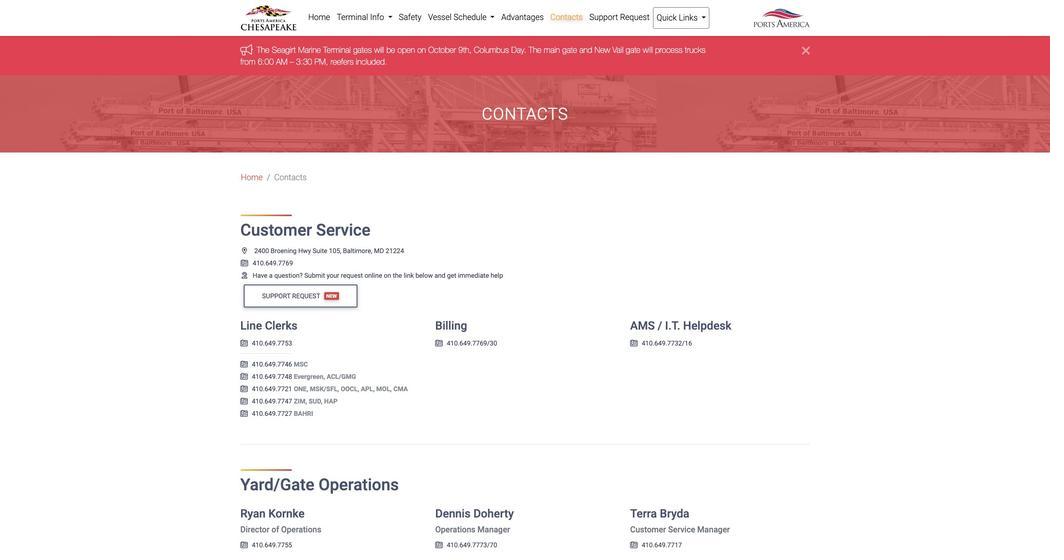 Task type: vqa. For each thing, say whether or not it's contained in the screenshot.
GATE to the left
yes



Task type: locate. For each thing, give the bounding box(es) containing it.
phone office image for 410.649.7753
[[241, 340, 248, 347]]

service down bryda
[[669, 525, 696, 535]]

phone office image left "410.649.7721"
[[241, 386, 248, 393]]

oocl,
[[341, 385, 360, 393]]

phone office image left 410.649.7773/70 on the left bottom
[[436, 542, 443, 549]]

0 vertical spatial terminal
[[337, 12, 368, 22]]

1 vertical spatial request
[[292, 292, 321, 300]]

support down a
[[262, 292, 291, 300]]

terminal left info
[[337, 12, 368, 22]]

request
[[621, 12, 650, 22], [292, 292, 321, 300]]

on
[[418, 45, 426, 55], [384, 271, 392, 279]]

mol,
[[377, 385, 392, 393]]

on left the
[[384, 271, 392, 279]]

support request down question?
[[262, 292, 321, 300]]

support request
[[590, 12, 650, 22], [262, 292, 321, 300]]

new
[[595, 45, 611, 55], [327, 293, 337, 299]]

410.649.7727
[[252, 410, 292, 417]]

1 vertical spatial terminal
[[323, 45, 351, 55]]

phone office image for 410.649.7769/30
[[436, 340, 443, 347]]

0 horizontal spatial manager
[[478, 525, 511, 535]]

manager inside terra bryda customer service manager
[[698, 525, 731, 535]]

/
[[658, 319, 663, 332]]

and left the get
[[435, 271, 446, 279]]

billing
[[436, 319, 468, 332]]

1 phone office image from the top
[[241, 260, 249, 267]]

and left vail
[[580, 45, 593, 55]]

0 vertical spatial on
[[418, 45, 426, 55]]

msk/sfl,
[[310, 385, 339, 393]]

support request link
[[587, 7, 653, 28]]

phone office image down director
[[241, 542, 248, 549]]

0 vertical spatial new
[[595, 45, 611, 55]]

1 horizontal spatial support
[[590, 12, 619, 22]]

410.649.7721
[[252, 385, 292, 393]]

21224
[[386, 247, 404, 254]]

0 horizontal spatial gate
[[563, 45, 578, 55]]

the up 6:00
[[257, 45, 270, 55]]

phone office image inside 410.649.7769/30 link
[[436, 340, 443, 347]]

advantages link
[[498, 7, 548, 28]]

gate right vail
[[626, 45, 641, 55]]

support request inside support request link
[[590, 12, 650, 22]]

2 vertical spatial phone office image
[[241, 411, 248, 417]]

3 phone office image from the top
[[241, 411, 248, 417]]

0 horizontal spatial home
[[241, 173, 263, 182]]

columbus
[[474, 45, 509, 55]]

0 horizontal spatial will
[[374, 45, 384, 55]]

3:30
[[296, 57, 312, 66]]

map marker alt image
[[241, 248, 249, 254]]

0 vertical spatial request
[[621, 12, 650, 22]]

contacts
[[551, 12, 583, 22], [482, 104, 569, 124], [274, 173, 307, 182]]

0 vertical spatial support request
[[590, 12, 650, 22]]

support up vail
[[590, 12, 619, 22]]

phone office image down the line
[[241, 340, 248, 347]]

410.649.7773/70
[[447, 541, 498, 549]]

1 horizontal spatial gate
[[626, 45, 641, 55]]

broening
[[271, 247, 297, 254]]

safety link
[[396, 7, 425, 28]]

1 vertical spatial and
[[435, 271, 446, 279]]

phone office image left 410.649.7748
[[241, 374, 248, 380]]

0 vertical spatial service
[[316, 220, 371, 240]]

1 manager from the left
[[478, 525, 511, 535]]

0 vertical spatial support
[[590, 12, 619, 22]]

1 vertical spatial home
[[241, 173, 263, 182]]

service up 105,
[[316, 220, 371, 240]]

0 horizontal spatial service
[[316, 220, 371, 240]]

service
[[316, 220, 371, 240], [669, 525, 696, 535]]

1 vertical spatial phone office image
[[241, 386, 248, 393]]

phone office image inside 410.649.7755 link
[[241, 542, 248, 549]]

service inside terra bryda customer service manager
[[669, 525, 696, 535]]

phone office image for 410.649.7732/16
[[631, 340, 638, 347]]

quick links link
[[653, 7, 710, 29]]

vail
[[613, 45, 624, 55]]

request left quick on the top of the page
[[621, 12, 650, 22]]

410.649.7769/30
[[447, 339, 498, 347]]

on inside the seagirt marine terminal gates will be open on october 9th, columbus day. the main gate and new vail gate will process trucks from 6:00 am – 3:30 pm, reefers included.
[[418, 45, 426, 55]]

phone office image for 410.649.7717
[[631, 542, 638, 549]]

customer inside terra bryda customer service manager
[[631, 525, 667, 535]]

phone office image inside 410.649.7717 link
[[631, 542, 638, 549]]

immediate
[[458, 271, 489, 279]]

phone office image inside 410.649.7773/70 link
[[436, 542, 443, 549]]

410.649.7753 link
[[241, 339, 292, 347]]

operations inside dennis doherty operations manager
[[436, 525, 476, 535]]

operations
[[319, 475, 399, 494], [281, 525, 322, 535], [436, 525, 476, 535]]

1 vertical spatial new
[[327, 293, 337, 299]]

410.649.7769/30 link
[[436, 339, 498, 347]]

phone office image left 410.649.7746
[[241, 361, 248, 368]]

410.649.7769 link
[[241, 259, 293, 267]]

marine
[[298, 45, 321, 55]]

new left vail
[[595, 45, 611, 55]]

phone office image for 410.649.7769
[[241, 260, 249, 267]]

and inside the seagirt marine terminal gates will be open on october 9th, columbus day. the main gate and new vail gate will process trucks from 6:00 am – 3:30 pm, reefers included.
[[580, 45, 593, 55]]

phone office image for 410.649.7746
[[241, 361, 248, 368]]

the right day.
[[529, 45, 542, 55]]

phone office image
[[241, 260, 249, 267], [241, 386, 248, 393], [241, 411, 248, 417]]

new down your
[[327, 293, 337, 299]]

1 horizontal spatial new
[[595, 45, 611, 55]]

1 vertical spatial customer
[[631, 525, 667, 535]]

the seagirt marine terminal gates will be open on october 9th, columbus day. the main gate and new vail gate will process trucks from 6:00 am – 3:30 pm, reefers included. alert
[[0, 36, 1051, 76]]

customer up broening
[[241, 220, 312, 240]]

reefers
[[331, 57, 354, 66]]

1 vertical spatial service
[[669, 525, 696, 535]]

support
[[590, 12, 619, 22], [262, 292, 291, 300]]

links
[[679, 13, 698, 23]]

0 horizontal spatial home link
[[241, 172, 263, 184]]

2 manager from the left
[[698, 525, 731, 535]]

terminal up reefers
[[323, 45, 351, 55]]

0 horizontal spatial and
[[435, 271, 446, 279]]

1 horizontal spatial and
[[580, 45, 593, 55]]

help
[[491, 271, 503, 279]]

acl/gmg
[[327, 373, 356, 380]]

0 horizontal spatial customer
[[241, 220, 312, 240]]

have a question? submit your request online on the link below and get immediate help
[[253, 271, 503, 279]]

home for right home link
[[309, 12, 330, 22]]

am
[[276, 57, 288, 66]]

customer down terra
[[631, 525, 667, 535]]

phone office image left "410.649.7727"
[[241, 411, 248, 417]]

gate right main
[[563, 45, 578, 55]]

410.649.7727 bahri
[[252, 410, 313, 417]]

will
[[374, 45, 384, 55], [643, 45, 653, 55]]

1 horizontal spatial request
[[621, 12, 650, 22]]

phone office image left 410.649.7747
[[241, 398, 248, 405]]

request
[[341, 271, 363, 279]]

6:00
[[258, 57, 274, 66]]

0 vertical spatial and
[[580, 45, 593, 55]]

1 horizontal spatial the
[[529, 45, 542, 55]]

below
[[416, 271, 433, 279]]

quick
[[657, 13, 677, 23]]

1 horizontal spatial home
[[309, 12, 330, 22]]

the
[[257, 45, 270, 55], [529, 45, 542, 55]]

request down submit
[[292, 292, 321, 300]]

schedule
[[454, 12, 487, 22]]

operations inside ryan kornke director of operations
[[281, 525, 322, 535]]

will left process
[[643, 45, 653, 55]]

1 vertical spatial support request
[[262, 292, 321, 300]]

phone office image up user headset image on the left of page
[[241, 260, 249, 267]]

1 horizontal spatial will
[[643, 45, 653, 55]]

410.649.7732/16
[[642, 339, 693, 347]]

1 horizontal spatial service
[[669, 525, 696, 535]]

2 the from the left
[[529, 45, 542, 55]]

0 vertical spatial home
[[309, 12, 330, 22]]

zim,
[[294, 397, 307, 405]]

phone office image inside "410.649.7753" link
[[241, 340, 248, 347]]

vessel
[[428, 12, 452, 22]]

of
[[272, 525, 279, 535]]

ryan kornke director of operations
[[241, 507, 322, 535]]

phone office image down billing at bottom
[[436, 340, 443, 347]]

1 horizontal spatial customer
[[631, 525, 667, 535]]

9th,
[[459, 45, 472, 55]]

1 vertical spatial on
[[384, 271, 392, 279]]

director
[[241, 525, 270, 535]]

phone office image down ams
[[631, 340, 638, 347]]

1 horizontal spatial support request
[[590, 12, 650, 22]]

1 horizontal spatial manager
[[698, 525, 731, 535]]

phone office image for 410.649.7773/70
[[436, 542, 443, 549]]

phone office image for 410.649.7721
[[241, 386, 248, 393]]

0 horizontal spatial support
[[262, 292, 291, 300]]

0 vertical spatial phone office image
[[241, 260, 249, 267]]

will left be
[[374, 45, 384, 55]]

terminal inside the seagirt marine terminal gates will be open on october 9th, columbus day. the main gate and new vail gate will process trucks from 6:00 am – 3:30 pm, reefers included.
[[323, 45, 351, 55]]

1 horizontal spatial on
[[418, 45, 426, 55]]

bryda
[[660, 507, 690, 520]]

0 horizontal spatial support request
[[262, 292, 321, 300]]

0 horizontal spatial the
[[257, 45, 270, 55]]

support request up vail
[[590, 12, 650, 22]]

and
[[580, 45, 593, 55], [435, 271, 446, 279]]

terminal
[[337, 12, 368, 22], [323, 45, 351, 55]]

close image
[[803, 44, 810, 57]]

0 vertical spatial home link
[[305, 7, 334, 28]]

bullhorn image
[[241, 44, 257, 55]]

terminal info link
[[334, 7, 396, 28]]

on right open
[[418, 45, 426, 55]]

2 phone office image from the top
[[241, 386, 248, 393]]

1 the from the left
[[257, 45, 270, 55]]

410.649.7746 msc
[[252, 360, 308, 368]]

phone office image for 410.649.7748
[[241, 374, 248, 380]]

phone office image inside 410.649.7732/16 link
[[631, 340, 638, 347]]

home link
[[305, 7, 334, 28], [241, 172, 263, 184]]

phone office image
[[241, 340, 248, 347], [436, 340, 443, 347], [631, 340, 638, 347], [241, 361, 248, 368], [241, 374, 248, 380], [241, 398, 248, 405], [241, 542, 248, 549], [436, 542, 443, 549], [631, 542, 638, 549]]

line
[[241, 319, 262, 332]]

phone office image left 410.649.7717
[[631, 542, 638, 549]]

0 vertical spatial contacts
[[551, 12, 583, 22]]

phone office image inside 410.649.7769 link
[[241, 260, 249, 267]]



Task type: describe. For each thing, give the bounding box(es) containing it.
a
[[269, 271, 273, 279]]

410.649.7717 link
[[631, 541, 683, 549]]

bahri
[[294, 410, 313, 417]]

1 vertical spatial support
[[262, 292, 291, 300]]

info
[[370, 12, 384, 22]]

trucks
[[685, 45, 706, 55]]

0 vertical spatial customer
[[241, 220, 312, 240]]

1 gate from the left
[[563, 45, 578, 55]]

be
[[387, 45, 396, 55]]

link
[[404, 271, 414, 279]]

kornke
[[269, 507, 305, 520]]

ams / i.t. helpdesk
[[631, 319, 732, 332]]

pm,
[[315, 57, 328, 66]]

410.649.7748
[[252, 373, 292, 380]]

410.649.7721 one, msk/sfl, oocl, apl, mol, cma
[[252, 385, 408, 393]]

–
[[290, 57, 294, 66]]

contacts link
[[548, 7, 587, 28]]

included.
[[356, 57, 387, 66]]

quick links
[[657, 13, 700, 23]]

105,
[[329, 247, 342, 254]]

from
[[241, 57, 256, 66]]

evergreen,
[[294, 373, 325, 380]]

the seagirt marine terminal gates will be open on october 9th, columbus day. the main gate and new vail gate will process trucks from 6:00 am – 3:30 pm, reefers included. link
[[241, 45, 706, 66]]

ryan
[[241, 507, 266, 520]]

yard/gate operations
[[241, 475, 399, 494]]

2 gate from the left
[[626, 45, 641, 55]]

advantages
[[502, 12, 544, 22]]

baltimore,
[[343, 247, 373, 254]]

410.649.7746
[[252, 360, 292, 368]]

410.649.7769
[[253, 259, 293, 267]]

1 vertical spatial home link
[[241, 172, 263, 184]]

line clerks
[[241, 319, 298, 332]]

410.649.7753
[[252, 339, 292, 347]]

new inside the seagirt marine terminal gates will be open on october 9th, columbus day. the main gate and new vail gate will process trucks from 6:00 am – 3:30 pm, reefers included.
[[595, 45, 611, 55]]

vessel schedule
[[428, 12, 489, 22]]

dennis
[[436, 507, 471, 520]]

sud,
[[309, 397, 323, 405]]

ams
[[631, 319, 655, 332]]

0 horizontal spatial new
[[327, 293, 337, 299]]

410.649.7773/70 link
[[436, 541, 498, 549]]

open
[[398, 45, 415, 55]]

online
[[365, 271, 383, 279]]

apl,
[[361, 385, 375, 393]]

october
[[429, 45, 456, 55]]

2 vertical spatial contacts
[[274, 173, 307, 182]]

doherty
[[474, 507, 514, 520]]

410.649.7755
[[252, 541, 292, 549]]

clerks
[[265, 319, 298, 332]]

md
[[374, 247, 384, 254]]

phone office image for 410.649.7747
[[241, 398, 248, 405]]

submit
[[305, 271, 325, 279]]

1 horizontal spatial home link
[[305, 7, 334, 28]]

user headset image
[[241, 272, 249, 279]]

hap
[[324, 397, 338, 405]]

410.649.7747
[[252, 397, 292, 405]]

410.649.7755 link
[[241, 541, 292, 549]]

gates
[[353, 45, 372, 55]]

0 horizontal spatial on
[[384, 271, 392, 279]]

home for bottom home link
[[241, 173, 263, 182]]

msc
[[294, 360, 308, 368]]

1 will from the left
[[374, 45, 384, 55]]

phone office image for 410.649.7755
[[241, 542, 248, 549]]

have a question? submit your request online on the link below and get immediate help link
[[241, 271, 503, 279]]

0 horizontal spatial request
[[292, 292, 321, 300]]

410.649.7717
[[642, 541, 683, 549]]

dennis doherty operations manager
[[436, 507, 514, 535]]

410.649.7748 evergreen, acl/gmg
[[252, 373, 356, 380]]

i.t.
[[666, 319, 681, 332]]

the
[[393, 271, 402, 279]]

manager inside dennis doherty operations manager
[[478, 525, 511, 535]]

410.649.7747 zim, sud, hap
[[252, 397, 338, 405]]

day.
[[512, 45, 527, 55]]

phone office image for 410.649.7727
[[241, 411, 248, 417]]

1 vertical spatial contacts
[[482, 104, 569, 124]]

have
[[253, 271, 268, 279]]

410.649.7732/16 link
[[631, 339, 693, 347]]

2400 broening hwy suite 105, baltimore, md 21224
[[254, 247, 404, 254]]

helpdesk
[[684, 319, 732, 332]]

safety
[[399, 12, 422, 22]]

2 will from the left
[[643, 45, 653, 55]]

process
[[656, 45, 683, 55]]

the seagirt marine terminal gates will be open on october 9th, columbus day. the main gate and new vail gate will process trucks from 6:00 am – 3:30 pm, reefers included.
[[241, 45, 706, 66]]

seagirt
[[272, 45, 296, 55]]

customer service
[[241, 220, 371, 240]]

get
[[447, 271, 457, 279]]

terminal info
[[337, 12, 386, 22]]

yard/gate
[[241, 475, 315, 494]]

2400
[[254, 247, 269, 254]]

your
[[327, 271, 340, 279]]



